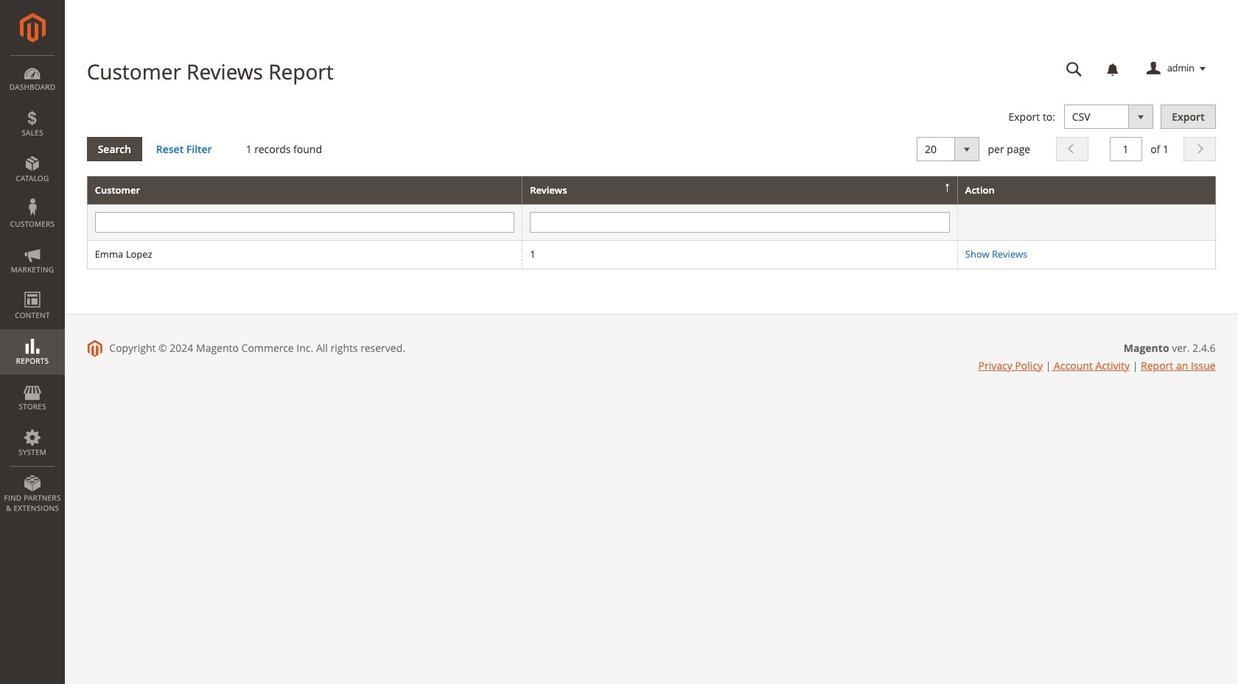 Task type: vqa. For each thing, say whether or not it's contained in the screenshot.
"tab list"
no



Task type: locate. For each thing, give the bounding box(es) containing it.
menu bar
[[0, 55, 65, 521]]

None text field
[[530, 213, 950, 233]]

None text field
[[1056, 56, 1093, 82], [1110, 137, 1142, 161], [95, 213, 515, 233], [1056, 56, 1093, 82], [1110, 137, 1142, 161], [95, 213, 515, 233]]



Task type: describe. For each thing, give the bounding box(es) containing it.
magento admin panel image
[[20, 13, 45, 43]]



